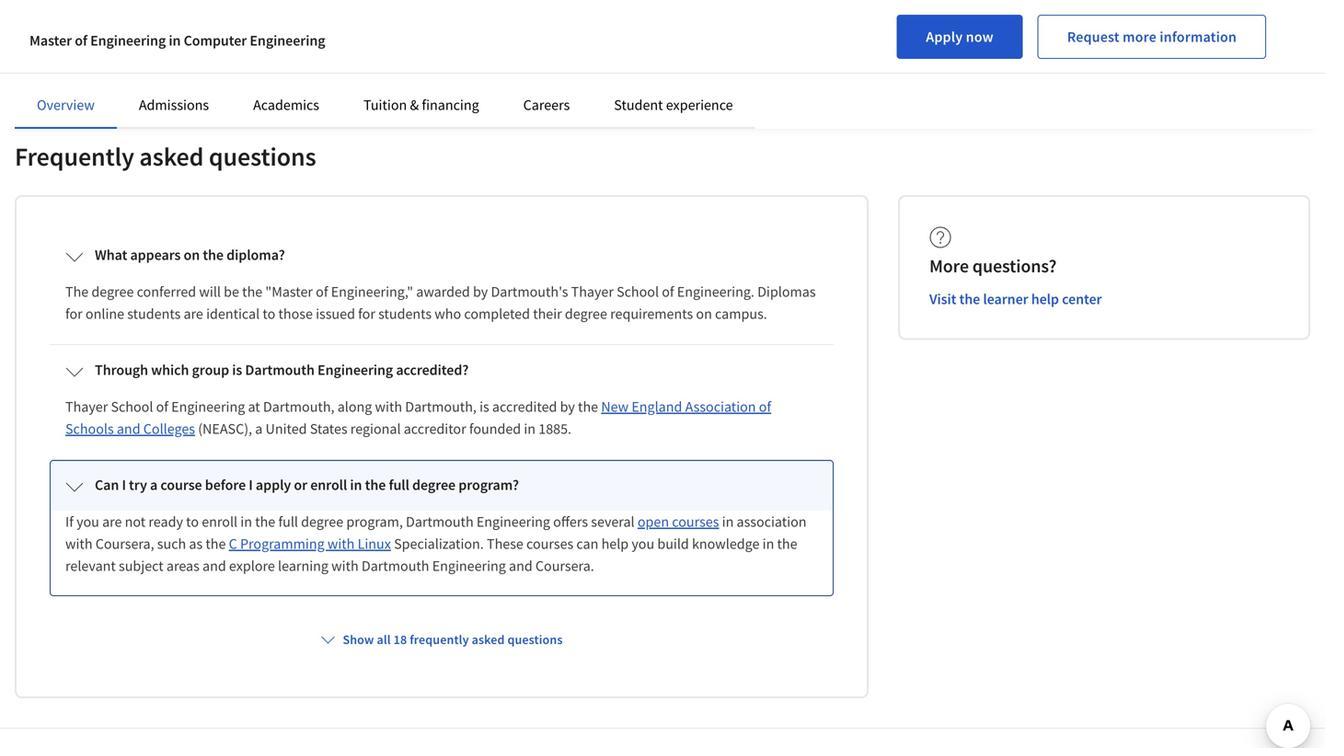 Task type: describe. For each thing, give the bounding box(es) containing it.
thayer inside the degree conferred will be the "master of engineering," awarded by dartmouth's thayer school of engineering. diplomas for online students are identical to those issued for students who completed their degree requirements on campus.
[[571, 282, 614, 301]]

request more information button
[[1038, 15, 1266, 59]]

c
[[229, 535, 237, 553]]

all
[[377, 631, 391, 648]]

engineering.
[[677, 282, 755, 301]]

thayer school of engineering at dartmouth, along with dartmouth, is accredited by the
[[65, 397, 601, 416]]

specialization. these courses can help you build knowledge in the relevant subject areas and explore learning with dartmouth engineering and coursera.
[[65, 535, 798, 575]]

student,
[[581, 31, 632, 49]]

0 vertical spatial you
[[76, 512, 99, 531]]

degree right their
[[565, 304, 607, 323]]

try
[[129, 476, 147, 494]]

areas
[[166, 557, 200, 575]]

who
[[435, 304, 461, 323]]

program,
[[346, 512, 403, 531]]

the
[[65, 282, 89, 301]]

c programming with linux
[[229, 535, 391, 553]]

read the most recent news and happenings from dartmouth engineering's dynamic faculty, student, and alumni communities.
[[15, 31, 792, 49]]

apply
[[256, 476, 291, 494]]

show all 18 frequently asked questions button
[[313, 623, 570, 656]]

center
[[1062, 290, 1102, 308]]

build
[[657, 535, 689, 553]]

engineering inside dropdown button
[[318, 361, 393, 379]]

0 horizontal spatial thayer
[[65, 397, 108, 416]]

communities.
[[708, 31, 792, 49]]

dartmouth right from
[[321, 31, 388, 49]]

the up programming
[[255, 512, 275, 531]]

c programming with linux link
[[229, 535, 391, 553]]

full inside dropdown button
[[389, 476, 409, 494]]

awarded
[[416, 282, 470, 301]]

those
[[278, 304, 313, 323]]

frequently asked questions
[[15, 140, 316, 172]]

new
[[601, 397, 629, 416]]

help inside specialization. these courses can help you build knowledge in the relevant subject areas and explore learning with dartmouth engineering and coursera.
[[602, 535, 629, 553]]

these
[[487, 535, 524, 553]]

visit
[[930, 290, 957, 308]]

2 i from the left
[[249, 476, 253, 494]]

academics link
[[253, 96, 319, 114]]

by inside the degree conferred will be the "master of engineering," awarded by dartmouth's thayer school of engineering. diplomas for online students are identical to those issued for students who completed their degree requirements on campus.
[[473, 282, 488, 301]]

degree up the online
[[92, 282, 134, 301]]

tuition
[[364, 96, 407, 114]]

explore
[[229, 557, 275, 575]]

coursera,
[[95, 535, 154, 553]]

student
[[614, 96, 663, 114]]

accredited?
[[396, 361, 469, 379]]

0 horizontal spatial full
[[278, 512, 298, 531]]

show all 18 frequently asked questions
[[343, 631, 563, 648]]

of up colleges
[[156, 397, 168, 416]]

frequently
[[410, 631, 469, 648]]

what appears on the diploma?
[[95, 246, 285, 264]]

association
[[737, 512, 807, 531]]

request more information
[[1067, 28, 1237, 46]]

courses inside specialization. these courses can help you build knowledge in the relevant subject areas and explore learning with dartmouth engineering and coursera.
[[527, 535, 574, 553]]

dynamic
[[477, 31, 530, 49]]

requirements
[[610, 304, 693, 323]]

new england association of schools and colleges
[[65, 397, 771, 438]]

in down accredited
[[524, 419, 536, 438]]

read the most recent news link
[[15, 31, 183, 49]]

in inside specialization. these courses can help you build knowledge in the relevant subject areas and explore learning with dartmouth engineering and coursera.
[[763, 535, 774, 553]]

1 dartmouth, from the left
[[263, 397, 335, 416]]

"master
[[265, 282, 313, 301]]

of up issued
[[316, 282, 328, 301]]

are inside the degree conferred will be the "master of engineering," awarded by dartmouth's thayer school of engineering. diplomas for online students are identical to those issued for students who completed their degree requirements on campus.
[[184, 304, 203, 323]]

open
[[638, 512, 669, 531]]

0 vertical spatial help
[[1032, 290, 1059, 308]]

1 i from the left
[[122, 476, 126, 494]]

(neasc),
[[198, 419, 252, 438]]

request
[[1067, 28, 1120, 46]]

can
[[95, 476, 119, 494]]

colleges
[[143, 419, 195, 438]]

if you are not ready to enroll in the full degree program, dartmouth engineering offers several open courses
[[65, 512, 719, 531]]

dartmouth's
[[491, 282, 568, 301]]

0 horizontal spatial school
[[111, 397, 153, 416]]

visit the learner help center link
[[930, 290, 1102, 308]]

most
[[73, 31, 105, 49]]

with inside in association with coursera, such as the
[[65, 535, 93, 553]]

a inside the can i try a course before i apply or enroll in the full degree program? dropdown button
[[150, 476, 158, 494]]

the degree conferred will be the "master of engineering," awarded by dartmouth's thayer school of engineering. diplomas for online students are identical to those issued for students who completed their degree requirements on campus.
[[65, 282, 816, 323]]

master of engineering in computer engineering
[[29, 31, 325, 50]]

0 horizontal spatial are
[[102, 512, 122, 531]]

0 vertical spatial courses
[[672, 512, 719, 531]]

information
[[1160, 28, 1237, 46]]

what
[[95, 246, 127, 264]]

of right master
[[75, 31, 87, 50]]

student experience
[[614, 96, 733, 114]]

diploma?
[[227, 246, 285, 264]]

the right read
[[49, 31, 70, 49]]

can
[[577, 535, 599, 553]]

what appears on the diploma? button
[[51, 231, 833, 281]]

on inside the degree conferred will be the "master of engineering," awarded by dartmouth's thayer school of engineering. diplomas for online students are identical to those issued for students who completed their degree requirements on campus.
[[696, 304, 712, 323]]

admissions link
[[139, 96, 209, 114]]

(neasc), a united states regional accreditor founded in 1885.
[[195, 419, 572, 438]]

schools
[[65, 419, 114, 438]]

frequently
[[15, 140, 134, 172]]

apply now
[[926, 28, 994, 46]]

from
[[288, 31, 318, 49]]

subject
[[119, 557, 164, 575]]

questions?
[[973, 254, 1057, 277]]

linux
[[358, 535, 391, 553]]

course
[[160, 476, 202, 494]]

2 students from the left
[[378, 304, 432, 323]]

and down these
[[509, 557, 533, 575]]

careers
[[523, 96, 570, 114]]

campus.
[[715, 304, 767, 323]]

0 vertical spatial asked
[[139, 140, 204, 172]]

asked inside show all 18 frequently asked questions dropdown button
[[472, 631, 505, 648]]

the up will
[[203, 246, 224, 264]]

in up programming
[[241, 512, 252, 531]]

1 for from the left
[[65, 304, 83, 323]]

tuition & financing
[[364, 96, 479, 114]]

offers
[[553, 512, 588, 531]]

enroll inside dropdown button
[[310, 476, 347, 494]]

the left new
[[578, 397, 598, 416]]

founded
[[469, 419, 521, 438]]

1885.
[[539, 419, 572, 438]]

happenings
[[213, 31, 285, 49]]



Task type: locate. For each thing, give the bounding box(es) containing it.
of up requirements
[[662, 282, 674, 301]]

enroll right or
[[310, 476, 347, 494]]

engineering
[[90, 31, 166, 50], [250, 31, 325, 50], [318, 361, 393, 379], [171, 397, 245, 416], [477, 512, 550, 531], [432, 557, 506, 575]]

is inside dropdown button
[[232, 361, 242, 379]]

dartmouth down linux
[[362, 557, 429, 575]]

dartmouth, up united
[[263, 397, 335, 416]]

is up founded
[[480, 397, 489, 416]]

help left center
[[1032, 290, 1059, 308]]

completed
[[464, 304, 530, 323]]

0 horizontal spatial students
[[127, 304, 181, 323]]

0 vertical spatial questions
[[209, 140, 316, 172]]

questions down the 'academics' at the left top
[[209, 140, 316, 172]]

program?
[[459, 476, 519, 494]]

1 vertical spatial a
[[150, 476, 158, 494]]

for down engineering,"
[[358, 304, 375, 323]]

1 vertical spatial questions
[[508, 631, 563, 648]]

the inside the degree conferred will be the "master of engineering," awarded by dartmouth's thayer school of engineering. diplomas for online students are identical to those issued for students who completed their degree requirements on campus.
[[242, 282, 263, 301]]

are left "not"
[[102, 512, 122, 531]]

1 students from the left
[[127, 304, 181, 323]]

through which group is dartmouth engineering accredited? button
[[51, 346, 833, 396]]

questions
[[209, 140, 316, 172], [508, 631, 563, 648]]

as
[[189, 535, 203, 553]]

1 horizontal spatial courses
[[672, 512, 719, 531]]

in inside the can i try a course before i apply or enroll in the full degree program? dropdown button
[[350, 476, 362, 494]]

1 vertical spatial courses
[[527, 535, 574, 553]]

1 horizontal spatial questions
[[508, 631, 563, 648]]

faculty,
[[533, 31, 578, 49]]

or
[[294, 476, 307, 494]]

1 horizontal spatial are
[[184, 304, 203, 323]]

apply now button
[[897, 15, 1023, 59]]

18
[[394, 631, 407, 648]]

with down linux
[[331, 557, 359, 575]]

0 vertical spatial are
[[184, 304, 203, 323]]

1 vertical spatial enroll
[[202, 512, 238, 531]]

1 vertical spatial school
[[111, 397, 153, 416]]

1 horizontal spatial on
[[696, 304, 712, 323]]

for down the
[[65, 304, 83, 323]]

of
[[75, 31, 87, 50], [316, 282, 328, 301], [662, 282, 674, 301], [156, 397, 168, 416], [759, 397, 771, 416]]

specialization.
[[394, 535, 484, 553]]

0 horizontal spatial i
[[122, 476, 126, 494]]

to
[[263, 304, 275, 323], [186, 512, 199, 531]]

and right schools
[[117, 419, 140, 438]]

school
[[617, 282, 659, 301], [111, 397, 153, 416]]

degree inside dropdown button
[[412, 476, 456, 494]]

students down conferred
[[127, 304, 181, 323]]

1 vertical spatial help
[[602, 535, 629, 553]]

and right news
[[186, 31, 210, 49]]

of inside the 'new england association of schools and colleges'
[[759, 397, 771, 416]]

experience
[[666, 96, 733, 114]]

dartmouth inside dropdown button
[[245, 361, 315, 379]]

thayer up schools
[[65, 397, 108, 416]]

in inside in association with coursera, such as the
[[722, 512, 734, 531]]

asked down the admissions
[[139, 140, 204, 172]]

dartmouth up specialization.
[[406, 512, 474, 531]]

school down through
[[111, 397, 153, 416]]

regional
[[351, 419, 401, 438]]

courses up build
[[672, 512, 719, 531]]

0 horizontal spatial help
[[602, 535, 629, 553]]

1 horizontal spatial school
[[617, 282, 659, 301]]

overview
[[37, 96, 95, 114]]

the left the c
[[206, 535, 226, 553]]

the up program,
[[365, 476, 386, 494]]

1 vertical spatial are
[[102, 512, 122, 531]]

for
[[65, 304, 83, 323], [358, 304, 375, 323]]

is right group
[[232, 361, 242, 379]]

full up if you are not ready to enroll in the full degree program, dartmouth engineering offers several open courses
[[389, 476, 409, 494]]

1 vertical spatial by
[[560, 397, 575, 416]]

identical
[[206, 304, 260, 323]]

0 vertical spatial by
[[473, 282, 488, 301]]

1 horizontal spatial for
[[358, 304, 375, 323]]

to up as
[[186, 512, 199, 531]]

a right "try"
[[150, 476, 158, 494]]

1 vertical spatial full
[[278, 512, 298, 531]]

in left computer
[[169, 31, 181, 50]]

the inside specialization. these courses can help you build knowledge in the relevant subject areas and explore learning with dartmouth engineering and coursera.
[[777, 535, 798, 553]]

1 vertical spatial is
[[480, 397, 489, 416]]

1 vertical spatial to
[[186, 512, 199, 531]]

0 horizontal spatial asked
[[139, 140, 204, 172]]

will
[[199, 282, 221, 301]]

their
[[533, 304, 562, 323]]

are
[[184, 304, 203, 323], [102, 512, 122, 531]]

courses up 'coursera.'
[[527, 535, 574, 553]]

computer
[[184, 31, 247, 50]]

a down at
[[255, 419, 263, 438]]

through
[[95, 361, 148, 379]]

a
[[255, 419, 263, 438], [150, 476, 158, 494]]

you down the open
[[632, 535, 655, 553]]

degree up in association with coursera, such as the
[[412, 476, 456, 494]]

0 horizontal spatial enroll
[[202, 512, 238, 531]]

and left 'alumni'
[[635, 31, 659, 49]]

with inside specialization. these courses can help you build knowledge in the relevant subject areas and explore learning with dartmouth engineering and coursera.
[[331, 557, 359, 575]]

1 vertical spatial on
[[696, 304, 712, 323]]

association
[[685, 397, 756, 416]]

1 vertical spatial asked
[[472, 631, 505, 648]]

in up program,
[[350, 476, 362, 494]]

1 horizontal spatial thayer
[[571, 282, 614, 301]]

1 horizontal spatial asked
[[472, 631, 505, 648]]

dartmouth up at
[[245, 361, 315, 379]]

0 vertical spatial thayer
[[571, 282, 614, 301]]

0 horizontal spatial is
[[232, 361, 242, 379]]

questions down 'coursera.'
[[508, 631, 563, 648]]

of right association
[[759, 397, 771, 416]]

1 vertical spatial you
[[632, 535, 655, 553]]

asked right frequently
[[472, 631, 505, 648]]

0 horizontal spatial for
[[65, 304, 83, 323]]

the inside in association with coursera, such as the
[[206, 535, 226, 553]]

1 horizontal spatial i
[[249, 476, 253, 494]]

recent
[[108, 31, 148, 49]]

by up 'completed'
[[473, 282, 488, 301]]

not
[[125, 512, 146, 531]]

learner
[[983, 290, 1029, 308]]

the right 'be'
[[242, 282, 263, 301]]

0 horizontal spatial questions
[[209, 140, 316, 172]]

0 vertical spatial school
[[617, 282, 659, 301]]

news
[[150, 31, 183, 49]]

programming
[[240, 535, 325, 553]]

1 horizontal spatial help
[[1032, 290, 1059, 308]]

ready
[[149, 512, 183, 531]]

2 dartmouth, from the left
[[405, 397, 477, 416]]

the right visit
[[960, 290, 980, 308]]

and
[[186, 31, 210, 49], [635, 31, 659, 49], [117, 419, 140, 438], [203, 557, 226, 575], [509, 557, 533, 575]]

1 horizontal spatial you
[[632, 535, 655, 553]]

dartmouth,
[[263, 397, 335, 416], [405, 397, 477, 416]]

0 horizontal spatial courses
[[527, 535, 574, 553]]

more questions?
[[930, 254, 1057, 277]]

engineering's
[[391, 31, 474, 49]]

1 horizontal spatial dartmouth,
[[405, 397, 477, 416]]

with left linux
[[328, 535, 355, 553]]

school inside the degree conferred will be the "master of engineering," awarded by dartmouth's thayer school of engineering. diplomas for online students are identical to those issued for students who completed their degree requirements on campus.
[[617, 282, 659, 301]]

1 horizontal spatial enroll
[[310, 476, 347, 494]]

full up programming
[[278, 512, 298, 531]]

such
[[157, 535, 186, 553]]

new england association of schools and colleges link
[[65, 397, 771, 438]]

enroll up the c
[[202, 512, 238, 531]]

learning
[[278, 557, 329, 575]]

conferred
[[137, 282, 196, 301]]

1 horizontal spatial by
[[560, 397, 575, 416]]

by up 1885.
[[560, 397, 575, 416]]

relevant
[[65, 557, 116, 575]]

master
[[29, 31, 72, 50]]

the down association
[[777, 535, 798, 553]]

in association with coursera, such as the
[[65, 512, 807, 553]]

collapsed list
[[46, 226, 838, 601]]

and inside the 'new england association of schools and colleges'
[[117, 419, 140, 438]]

more
[[1123, 28, 1157, 46]]

enroll
[[310, 476, 347, 494], [202, 512, 238, 531]]

by
[[473, 282, 488, 301], [560, 397, 575, 416]]

with up '(neasc), a united states regional accreditor founded in 1885.' at the bottom of page
[[375, 397, 402, 416]]

with down if
[[65, 535, 93, 553]]

0 vertical spatial a
[[255, 419, 263, 438]]

overview link
[[37, 96, 95, 114]]

knowledge
[[692, 535, 760, 553]]

are down will
[[184, 304, 203, 323]]

1 horizontal spatial full
[[389, 476, 409, 494]]

2 for from the left
[[358, 304, 375, 323]]

students down engineering,"
[[378, 304, 432, 323]]

questions inside show all 18 frequently asked questions dropdown button
[[508, 631, 563, 648]]

several
[[591, 512, 635, 531]]

alumni
[[662, 31, 705, 49]]

dartmouth, up accreditor
[[405, 397, 477, 416]]

0 horizontal spatial a
[[150, 476, 158, 494]]

accreditor
[[404, 419, 466, 438]]

and down as
[[203, 557, 226, 575]]

0 horizontal spatial you
[[76, 512, 99, 531]]

you inside specialization. these courses can help you build knowledge in the relevant subject areas and explore learning with dartmouth engineering and coursera.
[[632, 535, 655, 553]]

engineering inside specialization. these courses can help you build knowledge in the relevant subject areas and explore learning with dartmouth engineering and coursera.
[[432, 557, 506, 575]]

asked
[[139, 140, 204, 172], [472, 631, 505, 648]]

on down engineering.
[[696, 304, 712, 323]]

in up knowledge
[[722, 512, 734, 531]]

thayer
[[571, 282, 614, 301], [65, 397, 108, 416]]

&
[[410, 96, 419, 114]]

engineering,"
[[331, 282, 413, 301]]

if
[[65, 512, 74, 531]]

0 vertical spatial enroll
[[310, 476, 347, 494]]

accredited
[[492, 397, 557, 416]]

thayer right dartmouth's
[[571, 282, 614, 301]]

0 horizontal spatial on
[[184, 246, 200, 264]]

i left apply
[[249, 476, 253, 494]]

0 horizontal spatial by
[[473, 282, 488, 301]]

you right if
[[76, 512, 99, 531]]

students
[[127, 304, 181, 323], [378, 304, 432, 323]]

at
[[248, 397, 260, 416]]

to inside the degree conferred will be the "master of engineering," awarded by dartmouth's thayer school of engineering. diplomas for online students are identical to those issued for students who completed their degree requirements on campus.
[[263, 304, 275, 323]]

degree up 'c programming with linux' link on the left bottom of page
[[301, 512, 343, 531]]

1 horizontal spatial a
[[255, 419, 263, 438]]

1 vertical spatial thayer
[[65, 397, 108, 416]]

can i try a course before i apply or enroll in the full degree program? button
[[51, 461, 833, 511]]

0 horizontal spatial dartmouth,
[[263, 397, 335, 416]]

with
[[375, 397, 402, 416], [65, 535, 93, 553], [328, 535, 355, 553], [331, 557, 359, 575]]

school up requirements
[[617, 282, 659, 301]]

on right appears at the left top of the page
[[184, 246, 200, 264]]

on inside what appears on the diploma? dropdown button
[[184, 246, 200, 264]]

help down the several in the bottom of the page
[[602, 535, 629, 553]]

0 horizontal spatial to
[[186, 512, 199, 531]]

in down association
[[763, 535, 774, 553]]

1 horizontal spatial is
[[480, 397, 489, 416]]

1 horizontal spatial to
[[263, 304, 275, 323]]

1 horizontal spatial students
[[378, 304, 432, 323]]

i left "try"
[[122, 476, 126, 494]]

to left "those"
[[263, 304, 275, 323]]

0 vertical spatial full
[[389, 476, 409, 494]]

0 vertical spatial on
[[184, 246, 200, 264]]

issued
[[316, 304, 355, 323]]

apply
[[926, 28, 963, 46]]

dartmouth inside specialization. these courses can help you build knowledge in the relevant subject areas and explore learning with dartmouth engineering and coursera.
[[362, 557, 429, 575]]

diplomas
[[758, 282, 816, 301]]

0 vertical spatial is
[[232, 361, 242, 379]]

0 vertical spatial to
[[263, 304, 275, 323]]



Task type: vqa. For each thing, say whether or not it's contained in the screenshot.
University of Michigan image
no



